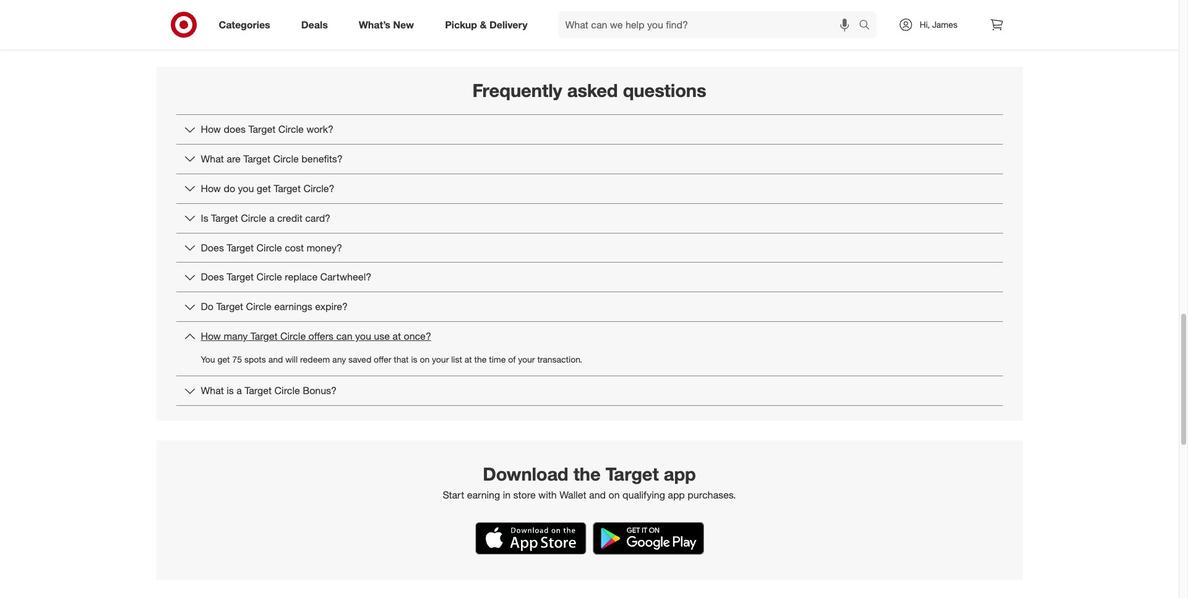 Task type: describe. For each thing, give the bounding box(es) containing it.
1 vertical spatial app
[[668, 489, 685, 502]]

what is a target circle bonus? button
[[176, 377, 1003, 406]]

cartwheel?
[[320, 271, 371, 284]]

do
[[224, 182, 235, 195]]

how many target circle offers can you use at once? button
[[176, 322, 1003, 351]]

about
[[626, 6, 652, 19]]

target up spots
[[250, 330, 278, 343]]

75
[[232, 355, 242, 365]]

hi, james
[[920, 19, 958, 30]]

download
[[483, 463, 568, 486]]

categories link
[[208, 11, 286, 38]]

spots
[[244, 355, 266, 365]]

get inside dropdown button
[[257, 182, 271, 195]]

what's new link
[[348, 11, 430, 38]]

wallet
[[559, 489, 586, 502]]

0 vertical spatial you
[[238, 182, 254, 195]]

questions
[[623, 79, 706, 102]]

purchases.
[[688, 489, 736, 502]]

that
[[394, 355, 409, 365]]

circle down does target circle cost money?
[[257, 271, 282, 284]]

what are target circle benefits?
[[201, 153, 343, 165]]

does target circle cost money? button
[[176, 234, 1003, 263]]

redeem
[[300, 355, 330, 365]]

the inside download the target app start earning in store with wallet and on qualifying app purchases.
[[573, 463, 601, 486]]

replace
[[285, 271, 318, 284]]

is target circle a credit card? button
[[176, 204, 1003, 233]]

categories
[[219, 18, 270, 31]]

work?
[[306, 123, 333, 136]]

target right does
[[248, 123, 276, 136]]

does target circle cost money?
[[201, 242, 342, 254]]

deals link
[[291, 11, 343, 38]]

how does target circle work? button
[[176, 115, 1003, 144]]

target down does target circle cost money?
[[227, 271, 254, 284]]

don't
[[452, 6, 475, 19]]

how for how does target circle work?
[[201, 123, 221, 136]]

on inside download the target app start earning in store with wallet and on qualifying app purchases.
[[609, 489, 620, 502]]

search button
[[853, 11, 883, 41]]

circle down will
[[274, 385, 300, 397]]

what are target circle benefits? button
[[176, 145, 1003, 174]]

benefits?
[[301, 153, 343, 165]]

target right do
[[216, 301, 243, 313]]

does for does target circle cost money?
[[201, 242, 224, 254]]

is
[[201, 212, 208, 224]]

james
[[932, 19, 958, 30]]

card?
[[305, 212, 330, 224]]

bonus?
[[303, 385, 337, 397]]

is inside dropdown button
[[227, 385, 234, 397]]

a for redcard
[[501, 6, 507, 19]]

hi,
[[920, 19, 930, 30]]

1 horizontal spatial at
[[465, 355, 472, 365]]

many
[[224, 330, 248, 343]]

qualifying
[[622, 489, 665, 502]]

can
[[336, 330, 352, 343]]

money?
[[307, 242, 342, 254]]

2 your from the left
[[518, 355, 535, 365]]

learn more about redcard link
[[573, 6, 694, 20]]

what is a target circle bonus?
[[201, 385, 337, 397]]

do target circle earnings expire? button
[[176, 293, 1003, 322]]

don't have a redcard yet? learn more about redcard
[[452, 6, 694, 19]]

of
[[508, 355, 516, 365]]

how for how many target circle offers can you use at once?
[[201, 330, 221, 343]]

does for does target circle replace cartwheel?
[[201, 271, 224, 284]]

asked
[[567, 79, 618, 102]]

use
[[374, 330, 390, 343]]

any
[[332, 355, 346, 365]]

circle?
[[303, 182, 334, 195]]

time
[[489, 355, 506, 365]]

you
[[201, 355, 215, 365]]

start
[[443, 489, 464, 502]]

more
[[601, 6, 623, 19]]

offer
[[374, 355, 391, 365]]

have
[[478, 6, 499, 19]]

What can we help you find? suggestions appear below search field
[[558, 11, 862, 38]]

cost
[[285, 242, 304, 254]]

offers
[[309, 330, 334, 343]]

0 vertical spatial app
[[664, 463, 696, 486]]

deals
[[301, 18, 328, 31]]

do
[[201, 301, 213, 313]]

what for what are target circle benefits?
[[201, 153, 224, 165]]

download the target app start earning in store with wallet and on qualifying app purchases.
[[443, 463, 736, 502]]



Task type: locate. For each thing, give the bounding box(es) containing it.
0 vertical spatial the
[[474, 355, 487, 365]]

1 vertical spatial what
[[201, 385, 224, 397]]

app
[[664, 463, 696, 486], [668, 489, 685, 502]]

1 how from the top
[[201, 123, 221, 136]]

get left 75
[[217, 355, 230, 365]]

how up you
[[201, 330, 221, 343]]

at right list at the bottom of page
[[465, 355, 472, 365]]

0 vertical spatial does
[[201, 242, 224, 254]]

does down is
[[201, 242, 224, 254]]

at inside dropdown button
[[393, 330, 401, 343]]

a inside "what is a target circle bonus?" dropdown button
[[237, 385, 242, 397]]

1 vertical spatial on
[[609, 489, 620, 502]]

0 horizontal spatial at
[[393, 330, 401, 343]]

you left use
[[355, 330, 371, 343]]

are
[[227, 153, 241, 165]]

circle left earnings
[[246, 301, 272, 313]]

circle left work?
[[278, 123, 304, 136]]

frequently
[[472, 79, 562, 102]]

does inside dropdown button
[[201, 242, 224, 254]]

target inside dropdown button
[[227, 242, 254, 254]]

1 does from the top
[[201, 242, 224, 254]]

0 horizontal spatial the
[[474, 355, 487, 365]]

learn
[[573, 6, 598, 19]]

in
[[503, 489, 511, 502]]

1 horizontal spatial you
[[355, 330, 371, 343]]

and left will
[[268, 355, 283, 365]]

1 horizontal spatial is
[[411, 355, 417, 365]]

2 vertical spatial a
[[237, 385, 242, 397]]

you right do
[[238, 182, 254, 195]]

1 vertical spatial the
[[573, 463, 601, 486]]

target right is
[[211, 212, 238, 224]]

the up wallet
[[573, 463, 601, 486]]

the left time
[[474, 355, 487, 365]]

1 horizontal spatial and
[[589, 489, 606, 502]]

1 horizontal spatial your
[[518, 355, 535, 365]]

you get 75 spots and will redeem any saved offer that is on your list at the time of your transaction.
[[201, 355, 582, 365]]

and inside download the target app start earning in store with wallet and on qualifying app purchases.
[[589, 489, 606, 502]]

credit
[[277, 212, 302, 224]]

your left list at the bottom of page
[[432, 355, 449, 365]]

2 does from the top
[[201, 271, 224, 284]]

search
[[853, 20, 883, 32]]

0 vertical spatial on
[[420, 355, 430, 365]]

expire?
[[315, 301, 348, 313]]

2 vertical spatial how
[[201, 330, 221, 343]]

2 redcard from the left
[[655, 6, 694, 19]]

target
[[248, 123, 276, 136], [243, 153, 270, 165], [274, 182, 301, 195], [211, 212, 238, 224], [227, 242, 254, 254], [227, 271, 254, 284], [216, 301, 243, 313], [250, 330, 278, 343], [245, 385, 272, 397], [606, 463, 659, 486]]

yet?
[[552, 6, 570, 19]]

0 horizontal spatial you
[[238, 182, 254, 195]]

how left does
[[201, 123, 221, 136]]

1 horizontal spatial on
[[609, 489, 620, 502]]

2 what from the top
[[201, 385, 224, 397]]

circle left cost
[[257, 242, 282, 254]]

pickup & delivery
[[445, 18, 528, 31]]

1 vertical spatial does
[[201, 271, 224, 284]]

delivery
[[489, 18, 528, 31]]

the
[[474, 355, 487, 365], [573, 463, 601, 486]]

get it on google play image
[[592, 523, 704, 556]]

&
[[480, 18, 487, 31]]

on
[[420, 355, 430, 365], [609, 489, 620, 502]]

do target circle earnings expire?
[[201, 301, 348, 313]]

pickup
[[445, 18, 477, 31]]

circle inside dropdown button
[[257, 242, 282, 254]]

you
[[238, 182, 254, 195], [355, 330, 371, 343]]

a for target
[[237, 385, 242, 397]]

1 what from the top
[[201, 153, 224, 165]]

1 vertical spatial at
[[465, 355, 472, 365]]

1 vertical spatial how
[[201, 182, 221, 195]]

new
[[393, 18, 414, 31]]

does target circle replace cartwheel? button
[[176, 263, 1003, 292]]

pickup & delivery link
[[434, 11, 543, 38]]

get
[[257, 182, 271, 195], [217, 355, 230, 365]]

frequently asked questions
[[472, 79, 706, 102]]

earnings
[[274, 301, 312, 313]]

a right have
[[501, 6, 507, 19]]

is target circle a credit card?
[[201, 212, 330, 224]]

circle
[[278, 123, 304, 136], [273, 153, 299, 165], [241, 212, 266, 224], [257, 242, 282, 254], [257, 271, 282, 284], [246, 301, 272, 313], [280, 330, 306, 343], [274, 385, 300, 397]]

0 vertical spatial and
[[268, 355, 283, 365]]

0 vertical spatial a
[[501, 6, 507, 19]]

redcard left "yet?"
[[509, 6, 549, 19]]

redcard right the about
[[655, 6, 694, 19]]

0 vertical spatial what
[[201, 153, 224, 165]]

get up is target circle a credit card?
[[257, 182, 271, 195]]

at right use
[[393, 330, 401, 343]]

target up credit
[[274, 182, 301, 195]]

store
[[513, 489, 536, 502]]

what's
[[359, 18, 390, 31]]

0 horizontal spatial a
[[237, 385, 242, 397]]

1 vertical spatial a
[[269, 212, 274, 224]]

1 vertical spatial you
[[355, 330, 371, 343]]

what down you
[[201, 385, 224, 397]]

and right wallet
[[589, 489, 606, 502]]

3 how from the top
[[201, 330, 221, 343]]

1 horizontal spatial redcard
[[655, 6, 694, 19]]

a left credit
[[269, 212, 274, 224]]

0 horizontal spatial get
[[217, 355, 230, 365]]

saved
[[348, 355, 371, 365]]

what left are
[[201, 153, 224, 165]]

earning
[[467, 489, 500, 502]]

1 horizontal spatial the
[[573, 463, 601, 486]]

on right that
[[420, 355, 430, 365]]

your right of
[[518, 355, 535, 365]]

app right qualifying
[[668, 489, 685, 502]]

will
[[285, 355, 298, 365]]

0 vertical spatial at
[[393, 330, 401, 343]]

1 horizontal spatial a
[[269, 212, 274, 224]]

1 vertical spatial get
[[217, 355, 230, 365]]

1 your from the left
[[432, 355, 449, 365]]

how left do
[[201, 182, 221, 195]]

is down 75
[[227, 385, 234, 397]]

0 vertical spatial get
[[257, 182, 271, 195]]

at
[[393, 330, 401, 343], [465, 355, 472, 365]]

does inside dropdown button
[[201, 271, 224, 284]]

a down 75
[[237, 385, 242, 397]]

on left qualifying
[[609, 489, 620, 502]]

how do you get target circle?
[[201, 182, 334, 195]]

what's new
[[359, 18, 414, 31]]

1 horizontal spatial get
[[257, 182, 271, 195]]

0 vertical spatial is
[[411, 355, 417, 365]]

target inside download the target app start earning in store with wallet and on qualifying app purchases.
[[606, 463, 659, 486]]

circle up will
[[280, 330, 306, 343]]

0 horizontal spatial on
[[420, 355, 430, 365]]

target right are
[[243, 153, 270, 165]]

how many target circle offers can you use at once?
[[201, 330, 431, 343]]

does
[[201, 242, 224, 254], [201, 271, 224, 284]]

circle down the how do you get target circle?
[[241, 212, 266, 224]]

0 horizontal spatial redcard
[[509, 6, 549, 19]]

target down spots
[[245, 385, 272, 397]]

0 horizontal spatial your
[[432, 355, 449, 365]]

what
[[201, 153, 224, 165], [201, 385, 224, 397]]

1 redcard from the left
[[509, 6, 549, 19]]

0 vertical spatial how
[[201, 123, 221, 136]]

how do you get target circle? button
[[176, 174, 1003, 203]]

what for what is a target circle bonus?
[[201, 385, 224, 397]]

is
[[411, 355, 417, 365], [227, 385, 234, 397]]

how for how do you get target circle?
[[201, 182, 221, 195]]

target up qualifying
[[606, 463, 659, 486]]

once?
[[404, 330, 431, 343]]

target down is target circle a credit card?
[[227, 242, 254, 254]]

list
[[451, 355, 462, 365]]

transaction.
[[537, 355, 582, 365]]

0 horizontal spatial is
[[227, 385, 234, 397]]

with
[[538, 489, 557, 502]]

does up do
[[201, 271, 224, 284]]

1 vertical spatial is
[[227, 385, 234, 397]]

how does target circle work?
[[201, 123, 333, 136]]

circle up the how do you get target circle?
[[273, 153, 299, 165]]

2 how from the top
[[201, 182, 221, 195]]

does
[[224, 123, 246, 136]]

2 horizontal spatial a
[[501, 6, 507, 19]]

your
[[432, 355, 449, 365], [518, 355, 535, 365]]

download on the appstore image
[[475, 523, 586, 556]]

does target circle replace cartwheel?
[[201, 271, 371, 284]]

a inside is target circle a credit card? dropdown button
[[269, 212, 274, 224]]

how
[[201, 123, 221, 136], [201, 182, 221, 195], [201, 330, 221, 343]]

1 vertical spatial and
[[589, 489, 606, 502]]

app up purchases.
[[664, 463, 696, 486]]

0 horizontal spatial and
[[268, 355, 283, 365]]

is right that
[[411, 355, 417, 365]]



Task type: vqa. For each thing, say whether or not it's contained in the screenshot.
the purchased inside the the $464.25 reg $619.00 Sale When purchased online
no



